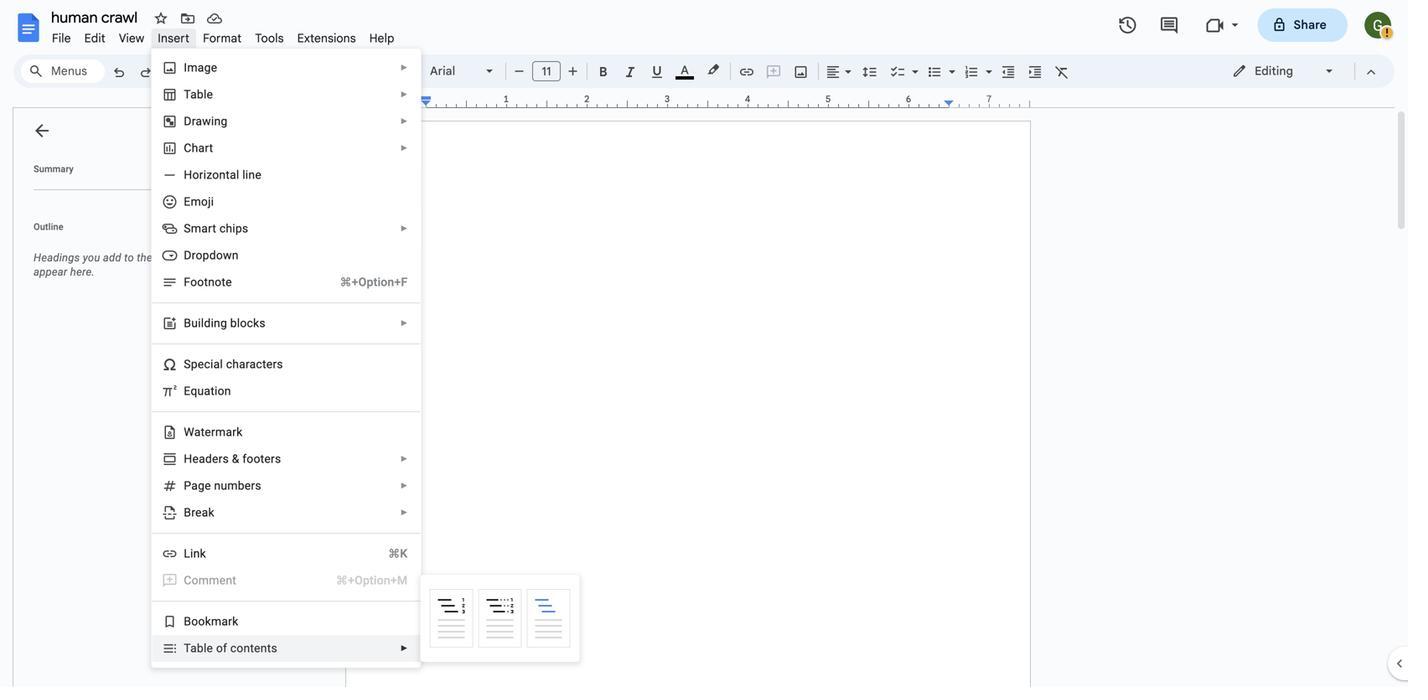 Task type: locate. For each thing, give the bounding box(es) containing it.
i mage
[[184, 61, 217, 75]]

comment m element
[[184, 574, 241, 588]]

outline
[[34, 222, 63, 232]]

help menu item
[[363, 28, 401, 48]]

watermark
[[184, 425, 243, 439]]

e
[[184, 384, 191, 398]]

equation e element
[[184, 384, 236, 398]]

table
[[184, 642, 213, 655]]

9 ► from the top
[[400, 508, 408, 518]]

headers & footers h element
[[184, 452, 286, 466]]

row
[[427, 587, 573, 650]]

►
[[400, 63, 408, 73], [400, 90, 408, 99], [400, 117, 408, 126], [400, 143, 408, 153], [400, 224, 408, 233], [400, 319, 408, 328], [400, 454, 408, 464], [400, 481, 408, 491], [400, 508, 408, 518], [400, 644, 408, 653]]

file
[[52, 31, 71, 46]]

10 ► from the top
[[400, 644, 408, 653]]

edit menu item
[[78, 28, 112, 48]]

highlight color image
[[704, 60, 723, 80]]

arial option
[[430, 60, 476, 83]]

you
[[83, 251, 100, 264]]

characters
[[226, 357, 283, 371]]

ink
[[190, 547, 206, 561]]

menu bar
[[45, 22, 401, 49]]

5 ► from the top
[[400, 224, 408, 233]]

g
[[198, 479, 205, 493]]

t
[[184, 88, 190, 101]]

menu item inside menu
[[162, 572, 408, 589]]

c
[[204, 357, 210, 371]]

k
[[208, 506, 214, 520]]

rawing
[[192, 114, 228, 128]]

format
[[203, 31, 242, 46]]

1 vertical spatial b
[[184, 615, 191, 629]]

► for t able
[[400, 90, 408, 99]]

2 b from the top
[[184, 615, 191, 629]]

d rawing
[[184, 114, 228, 128]]

pa
[[184, 479, 198, 493]]

► for h eaders & footers
[[400, 454, 408, 464]]

chart q element
[[184, 141, 218, 155]]

mode and view toolbar
[[1220, 54, 1385, 88]]

⌘+option+m element
[[316, 572, 408, 589]]

foot
[[184, 275, 208, 289]]

share
[[1294, 18, 1327, 32]]

outline heading
[[13, 220, 241, 244]]

line & paragraph spacing image
[[860, 60, 880, 83]]

6 ► from the top
[[400, 319, 408, 328]]

eaders
[[192, 452, 229, 466]]

7 ► from the top
[[400, 454, 408, 464]]

b
[[184, 316, 191, 330], [184, 615, 191, 629]]

spe
[[184, 357, 204, 371]]

n
[[208, 275, 215, 289]]

menu item containing co
[[162, 572, 408, 589]]

insert menu item
[[151, 28, 196, 48]]

m
[[198, 574, 209, 588]]

3 ► from the top
[[400, 117, 408, 126]]

Font size field
[[532, 61, 567, 82]]

numbers
[[214, 479, 261, 493]]

application containing share
[[0, 0, 1408, 687]]

editing
[[1255, 64, 1293, 78]]

image i element
[[184, 61, 222, 75]]

⌘k
[[388, 547, 408, 561]]

b ookmark
[[184, 615, 238, 629]]

footers
[[242, 452, 281, 466]]

table t element
[[184, 88, 218, 101]]

foot n ote
[[184, 275, 232, 289]]

application
[[0, 0, 1408, 687]]

arial
[[430, 64, 455, 78]]

tools
[[255, 31, 284, 46]]

mage
[[187, 61, 217, 75]]

0 vertical spatial b
[[184, 316, 191, 330]]

1 ► from the top
[[400, 63, 408, 73]]

row 1. column 1. table of contents with black text and page numbers element
[[429, 589, 473, 648]]

table of contents s element
[[184, 642, 282, 655]]

► for brea k
[[400, 508, 408, 518]]

menu containing i
[[140, 0, 421, 668]]

menu item
[[162, 572, 408, 589]]

&
[[232, 452, 239, 466]]

b for u
[[184, 316, 191, 330]]

dropdown 6 element
[[184, 249, 244, 262]]

Rename text field
[[45, 7, 148, 27]]

right margin image
[[945, 95, 1029, 107]]

pa g e numbers
[[184, 479, 261, 493]]

⌘+option+f element
[[320, 274, 408, 291]]

4 ► from the top
[[400, 143, 408, 153]]

headings you add to the document will appear here.
[[34, 251, 224, 278]]

smart
[[184, 222, 216, 236]]

brea
[[184, 506, 208, 520]]

menu bar containing file
[[45, 22, 401, 49]]

2 ► from the top
[[400, 90, 408, 99]]

ial
[[210, 357, 223, 371]]

tools menu item
[[248, 28, 291, 48]]

insert
[[158, 31, 190, 46]]

1 b from the top
[[184, 316, 191, 330]]

8 ► from the top
[[400, 481, 408, 491]]

menu bar inside the menu bar banner
[[45, 22, 401, 49]]

menu
[[140, 0, 421, 668]]

extensions menu item
[[291, 28, 363, 48]]

the
[[137, 251, 152, 264]]

row inside application
[[427, 587, 573, 650]]

d
[[184, 114, 192, 128]]

menu inside application
[[140, 0, 421, 668]]

text color image
[[676, 60, 694, 80]]

h eaders & footers
[[184, 452, 281, 466]]

main toolbar
[[104, 0, 1075, 437]]

t able
[[184, 88, 213, 101]]

b left ilding
[[184, 316, 191, 330]]

r
[[199, 168, 203, 182]]

b up the table
[[184, 615, 191, 629]]



Task type: describe. For each thing, give the bounding box(es) containing it.
footnote n element
[[184, 275, 237, 289]]

Menus field
[[21, 60, 105, 83]]

s
[[271, 642, 277, 655]]

file menu item
[[45, 28, 78, 48]]

of
[[216, 642, 227, 655]]

Font size text field
[[533, 61, 560, 81]]

row 1. column 3. table of contents with blue links and no page numbers element
[[527, 589, 570, 648]]

blocks
[[230, 316, 266, 330]]

document outline element
[[13, 108, 241, 687]]

view
[[119, 31, 144, 46]]

smart chips
[[184, 222, 248, 236]]

to
[[124, 251, 134, 264]]

watermark j element
[[184, 425, 248, 439]]

► for ilding blocks
[[400, 319, 408, 328]]

► for i mage
[[400, 63, 408, 73]]

spe c ial characters
[[184, 357, 283, 371]]

ho
[[184, 168, 199, 182]]

line
[[242, 168, 261, 182]]

left margin image
[[346, 95, 431, 107]]

link l element
[[184, 547, 211, 561]]

break k element
[[184, 506, 219, 520]]

b for ookmark
[[184, 615, 191, 629]]

editing button
[[1220, 59, 1347, 84]]

l ink
[[184, 547, 206, 561]]

e
[[205, 479, 211, 493]]

here.
[[70, 266, 95, 278]]

u
[[191, 316, 198, 330]]

content
[[230, 642, 271, 655]]

► for e numbers
[[400, 481, 408, 491]]

building blocks u element
[[184, 316, 271, 330]]

e quation
[[184, 384, 231, 398]]

add
[[103, 251, 121, 264]]

share button
[[1258, 8, 1348, 42]]

i
[[184, 61, 187, 75]]

co m ment
[[184, 574, 236, 588]]

h
[[184, 452, 192, 466]]

format menu item
[[196, 28, 248, 48]]

drawing d element
[[184, 114, 233, 128]]

edit
[[84, 31, 106, 46]]

row 1. column 2. table of contents with a dotted tab leader style element
[[478, 589, 522, 648]]

co
[[184, 574, 198, 588]]

able
[[190, 88, 213, 101]]

ookmark
[[191, 615, 238, 629]]

insert image image
[[792, 60, 811, 83]]

document
[[155, 251, 204, 264]]

will
[[207, 251, 224, 264]]

► for table of content s
[[400, 644, 408, 653]]

ment
[[209, 574, 236, 588]]

emoji 7 element
[[184, 195, 219, 209]]

Star checkbox
[[149, 7, 173, 30]]

appear
[[34, 266, 67, 278]]

quation
[[191, 384, 231, 398]]

summary
[[34, 164, 74, 174]]

chips
[[219, 222, 248, 236]]

⌘+option+m
[[336, 574, 408, 588]]

extensions
[[297, 31, 356, 46]]

emoji
[[184, 195, 214, 209]]

headings
[[34, 251, 80, 264]]

ote
[[215, 275, 232, 289]]

brea k
[[184, 506, 214, 520]]

table of content s
[[184, 642, 277, 655]]

chart
[[184, 141, 213, 155]]

izontal
[[203, 168, 239, 182]]

dropdown
[[184, 249, 239, 262]]

b u ilding blocks
[[184, 316, 266, 330]]

⌘+option+f
[[340, 275, 408, 289]]

menu bar banner
[[0, 0, 1408, 687]]

bookmark b element
[[184, 615, 243, 629]]

special characters c element
[[184, 357, 288, 371]]

ilding
[[198, 316, 227, 330]]

view menu item
[[112, 28, 151, 48]]

horizontal line r element
[[184, 168, 266, 182]]

l
[[184, 547, 190, 561]]

summary heading
[[34, 163, 74, 176]]

help
[[369, 31, 394, 46]]

⌘k element
[[368, 546, 408, 562]]

ho r izontal line
[[184, 168, 261, 182]]

► for d rawing
[[400, 117, 408, 126]]

page numbers g element
[[184, 479, 266, 493]]

smart chips z element
[[184, 222, 253, 236]]



Task type: vqa. For each thing, say whether or not it's contained in the screenshot.


